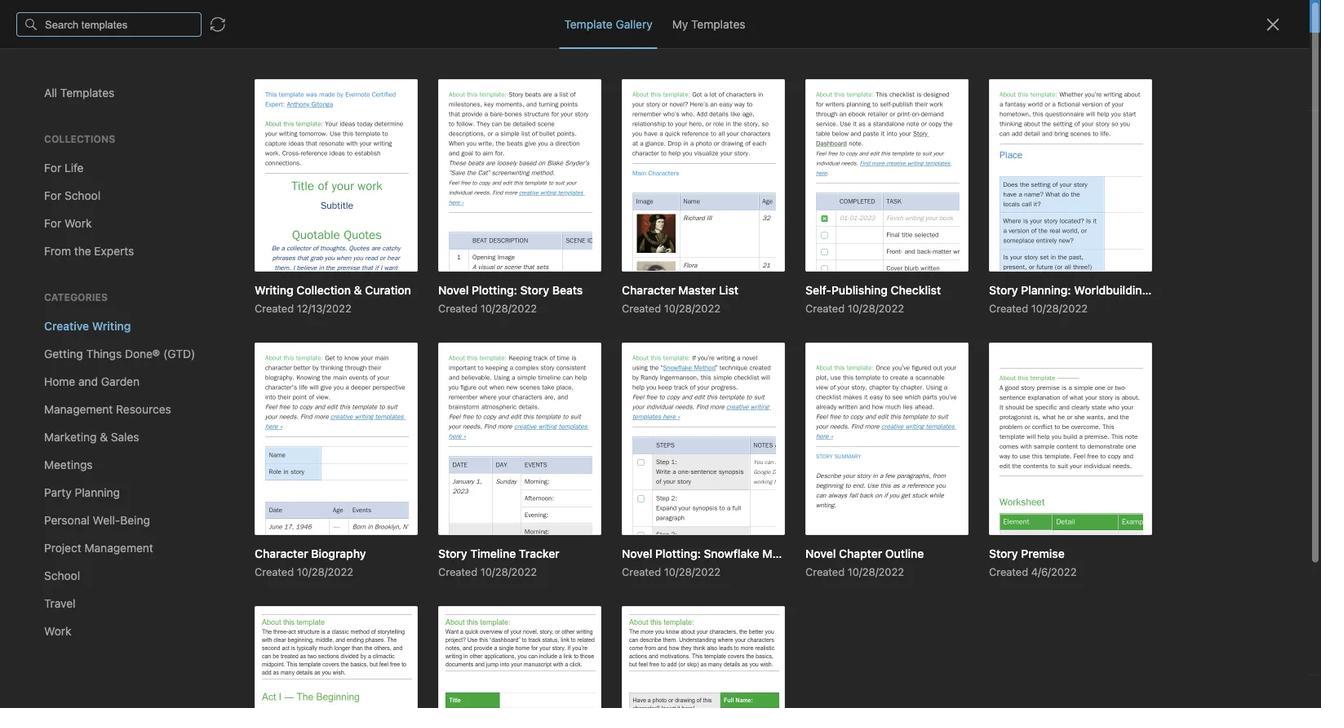 Task type: describe. For each thing, give the bounding box(es) containing it.
add a reminder image
[[517, 682, 536, 702]]

finish)
[[273, 241, 306, 255]]

a few minutes ago inside button
[[217, 178, 301, 189]]

new
[[36, 93, 59, 107]]

with
[[76, 301, 98, 314]]

nov
[[598, 83, 619, 96]]

been
[[416, 241, 443, 255]]

notebooks link
[[0, 242, 195, 269]]

books
[[344, 241, 376, 255]]

read
[[275, 258, 299, 272]]

ago up pictu...
[[284, 278, 301, 289]]

ago down soon
[[265, 458, 282, 470]]

shortcuts
[[37, 161, 88, 174]]

1 horizontal spatial 2
[[288, 633, 295, 647]]

minutes up (and
[[245, 178, 281, 189]]

keep
[[325, 258, 350, 272]]

only you
[[1166, 46, 1210, 58]]

tasks
[[36, 213, 66, 226]]

reading
[[371, 276, 410, 289]]

1 well? from the left
[[277, 339, 303, 353]]

note window element
[[0, 0, 1322, 709]]

5 inside button
[[217, 569, 223, 581]]

go
[[419, 339, 432, 353]]

try evernote personal for free: sync across all your devices. cancel anytime.
[[490, 9, 902, 23]]

1 vertical spatial the
[[327, 437, 344, 451]]

ago up do
[[265, 569, 282, 581]]

2 task from the left
[[261, 633, 285, 647]]

minutes up things to do
[[226, 569, 263, 581]]

take
[[250, 293, 272, 306]]

1 inside what went well? project 1 what didn't go well? project 2 what can i improve on? project3 a few minutes ago
[[346, 339, 351, 353]]

start
[[217, 241, 243, 255]]

for
[[611, 9, 627, 23]]

-
[[253, 633, 258, 647]]

task 1 - task 2
[[217, 633, 295, 647]]

your inside start (and finish) all the books you've been wanting to read and keep your ideas about them all in one place. tip: if you're reading a physical book, take pictu...
[[353, 258, 377, 272]]

do now do soon for the future
[[217, 437, 379, 451]]

evernote
[[511, 9, 559, 23]]

only
[[1166, 46, 1189, 58]]

anytime.
[[857, 9, 902, 23]]

1 vertical spatial 1
[[244, 633, 250, 647]]

6
[[217, 654, 223, 666]]

home
[[36, 134, 67, 148]]

you've
[[379, 241, 413, 255]]

future
[[347, 437, 379, 451]]

and
[[302, 258, 322, 272]]

minutes inside what went well? project 1 what didn't go well? project 2 what can i improve on? project3 a few minutes ago
[[245, 376, 281, 387]]

place.
[[267, 276, 299, 289]]

i
[[320, 356, 323, 370]]

ago down "task 1 - task 2"
[[265, 654, 283, 666]]

what went well? project 1 what didn't go well? project 2 what can i improve on? project3 a few minutes ago
[[217, 339, 462, 387]]

1 horizontal spatial what
[[267, 356, 295, 370]]

(and
[[246, 241, 270, 255]]

sync
[[663, 9, 689, 23]]

a inside start (and finish) all the books you've been wanting to read and keep your ideas about them all in one place. tip: if you're reading a physical book, take pictu...
[[413, 276, 420, 289]]

do
[[271, 616, 285, 629]]

share
[[1237, 45, 1269, 59]]

minutes down -
[[226, 654, 263, 666]]

trash link
[[0, 331, 195, 357]]

things to do
[[217, 616, 285, 629]]

2 few from the top
[[225, 278, 242, 289]]

1 5 minutes ago from the top
[[217, 458, 282, 470]]

notebooks
[[37, 249, 94, 262]]

wanting
[[217, 258, 259, 272]]

first notebook button
[[557, 41, 656, 64]]

notebook
[[602, 46, 650, 58]]

1 horizontal spatial all
[[309, 241, 320, 255]]

last
[[520, 83, 542, 96]]

Search text field
[[21, 47, 175, 77]]

project3
[[394, 356, 438, 370]]

pictu...
[[275, 293, 312, 306]]

can
[[298, 356, 317, 370]]

try
[[490, 9, 508, 23]]

notes
[[36, 187, 67, 200]]

a inside what went well? project 1 what didn't go well? project 2 what can i improve on? project3 a few minutes ago
[[217, 376, 223, 387]]

add tag image
[[545, 682, 564, 702]]

free:
[[630, 9, 657, 23]]

minutes up the take
[[245, 278, 281, 289]]

across
[[692, 9, 727, 23]]

you
[[1192, 46, 1210, 58]]

notes link
[[0, 180, 195, 207]]

minutes down now
[[226, 458, 263, 470]]

2023
[[639, 83, 666, 96]]

2 do from the left
[[260, 437, 275, 451]]

0 vertical spatial project
[[306, 339, 343, 353]]

1 do from the left
[[217, 437, 232, 451]]

book,
[[217, 293, 247, 306]]

devices.
[[771, 9, 815, 23]]

5 minutes ago button
[[196, 503, 495, 601]]

Note Editor text field
[[0, 0, 1322, 709]]

shared with me link
[[0, 295, 195, 321]]



Task type: locate. For each thing, give the bounding box(es) containing it.
on?
[[372, 356, 391, 370]]

1
[[346, 339, 351, 353], [244, 633, 250, 647]]

0 vertical spatial to
[[262, 258, 272, 272]]

1 vertical spatial project
[[217, 356, 255, 370]]

1 horizontal spatial project
[[306, 339, 343, 353]]

edited
[[546, 83, 579, 96]]

cancel
[[818, 9, 854, 23]]

project up the i
[[306, 339, 343, 353]]

few up start
[[225, 178, 242, 189]]

0 horizontal spatial all
[[217, 276, 229, 289]]

what left can
[[267, 356, 295, 370]]

1 vertical spatial all
[[309, 241, 320, 255]]

soon
[[278, 437, 303, 451]]

0 horizontal spatial well?
[[277, 339, 303, 353]]

task down do
[[261, 633, 285, 647]]

start (and finish) all the books you've been wanting to read and keep your ideas about them all in one place. tip: if you're reading a physical book, take pictu...
[[217, 241, 471, 306]]

me
[[101, 301, 118, 314]]

tree containing home
[[0, 128, 196, 619]]

well? up can
[[277, 339, 303, 353]]

do left now
[[217, 437, 232, 451]]

3 few from the top
[[225, 376, 242, 387]]

1 horizontal spatial do
[[260, 437, 275, 451]]

0 vertical spatial the
[[324, 241, 341, 255]]

ago down can
[[284, 376, 301, 387]]

2 well? from the left
[[435, 339, 462, 353]]

few inside button
[[225, 178, 242, 189]]

last edited on nov 17, 2023
[[520, 83, 666, 96]]

well? right go
[[435, 339, 462, 353]]

0 vertical spatial a few minutes ago
[[217, 178, 301, 189]]

1 vertical spatial a few minutes ago
[[217, 278, 301, 289]]

5
[[217, 458, 223, 470], [217, 569, 223, 581]]

the up keep
[[324, 241, 341, 255]]

5 minutes ago down now
[[217, 458, 282, 470]]

0 horizontal spatial what
[[217, 339, 245, 353]]

5 up "things"
[[217, 569, 223, 581]]

in
[[232, 276, 241, 289]]

0 vertical spatial 5 minutes ago
[[217, 458, 282, 470]]

do right now
[[260, 437, 275, 451]]

6 minutes ago
[[217, 654, 283, 666]]

about
[[411, 258, 441, 272]]

1 horizontal spatial your
[[744, 9, 768, 23]]

settings image
[[167, 13, 186, 33]]

ago inside what went well? project 1 what didn't go well? project 2 what can i improve on? project3 a few minutes ago
[[284, 376, 301, 387]]

home link
[[0, 128, 196, 154]]

things
[[217, 616, 254, 629]]

you're
[[335, 276, 368, 289]]

to
[[262, 258, 272, 272], [257, 616, 268, 629]]

0 vertical spatial 1
[[346, 339, 351, 353]]

well?
[[277, 339, 303, 353], [435, 339, 462, 353]]

didn't
[[385, 339, 416, 353]]

0 vertical spatial 5
[[217, 458, 223, 470]]

1 few from the top
[[225, 178, 242, 189]]

a
[[217, 178, 223, 189], [413, 276, 420, 289], [217, 278, 223, 289], [217, 376, 223, 387]]

shared with me
[[36, 301, 118, 314]]

them
[[444, 258, 471, 272]]

2 vertical spatial few
[[225, 376, 242, 387]]

a few minutes ago button
[[196, 111, 495, 209]]

1 5 from the top
[[217, 458, 223, 470]]

project down the went on the left
[[217, 356, 255, 370]]

share button
[[1223, 39, 1283, 65]]

your down books
[[353, 258, 377, 272]]

physical
[[423, 276, 466, 289]]

what up on? at the left bottom of the page
[[355, 339, 382, 353]]

1 horizontal spatial task
[[261, 633, 285, 647]]

shortcuts button
[[0, 154, 195, 180]]

0 vertical spatial few
[[225, 178, 242, 189]]

few up now
[[225, 376, 242, 387]]

the right for in the left of the page
[[327, 437, 344, 451]]

task
[[217, 633, 241, 647], [261, 633, 285, 647]]

tip:
[[302, 276, 322, 289]]

0 horizontal spatial 1
[[244, 633, 250, 647]]

5 minutes ago inside button
[[217, 569, 282, 581]]

minutes down the went on the left
[[245, 376, 281, 387]]

1 left -
[[244, 633, 250, 647]]

1 vertical spatial 5 minutes ago
[[217, 569, 282, 581]]

2 inside what went well? project 1 what didn't go well? project 2 what can i improve on? project3 a few minutes ago
[[258, 356, 264, 370]]

2 5 minutes ago from the top
[[217, 569, 282, 581]]

all up and
[[309, 241, 320, 255]]

0 horizontal spatial task
[[217, 633, 241, 647]]

new button
[[10, 86, 186, 115]]

2 horizontal spatial all
[[730, 9, 741, 23]]

0 horizontal spatial project
[[217, 356, 255, 370]]

went
[[248, 339, 273, 353]]

trash
[[36, 337, 65, 350]]

all
[[730, 9, 741, 23], [309, 241, 320, 255], [217, 276, 229, 289]]

ago up finish)
[[284, 178, 301, 189]]

one
[[244, 276, 264, 289]]

1 vertical spatial your
[[353, 258, 377, 272]]

your left devices.
[[744, 9, 768, 23]]

2 vertical spatial all
[[217, 276, 229, 289]]

1 vertical spatial few
[[225, 278, 242, 289]]

to inside start (and finish) all the books you've been wanting to read and keep your ideas about them all in one place. tip: if you're reading a physical book, take pictu...
[[262, 258, 272, 272]]

all left in
[[217, 276, 229, 289]]

do
[[217, 437, 232, 451], [260, 437, 275, 451]]

on
[[582, 83, 595, 96]]

tasks button
[[0, 207, 195, 233]]

project
[[306, 339, 343, 353], [217, 356, 255, 370]]

tree
[[0, 128, 196, 619]]

1 a few minutes ago from the top
[[217, 178, 301, 189]]

few
[[225, 178, 242, 189], [225, 278, 242, 289], [225, 376, 242, 387]]

5 down 'do now do soon for the future'
[[217, 458, 223, 470]]

2 a few minutes ago from the top
[[217, 278, 301, 289]]

all right the across
[[730, 9, 741, 23]]

shared
[[36, 301, 73, 314]]

a few minutes ago
[[217, 178, 301, 189], [217, 278, 301, 289]]

1 task from the left
[[217, 633, 241, 647]]

None search field
[[21, 47, 175, 77]]

2 5 from the top
[[217, 569, 223, 581]]

first
[[577, 46, 599, 58]]

expand note image
[[518, 42, 538, 62]]

first notebook
[[577, 46, 650, 58]]

17,
[[622, 83, 636, 96]]

if
[[325, 276, 332, 289]]

0 vertical spatial all
[[730, 9, 741, 23]]

few up book,
[[225, 278, 242, 289]]

0 horizontal spatial 2
[[258, 356, 264, 370]]

1 up improve
[[346, 339, 351, 353]]

what left the went on the left
[[217, 339, 245, 353]]

the inside start (and finish) all the books you've been wanting to read and keep your ideas about them all in one place. tip: if you're reading a physical book, take pictu...
[[324, 241, 341, 255]]

1 horizontal spatial 1
[[346, 339, 351, 353]]

1 horizontal spatial well?
[[435, 339, 462, 353]]

personal
[[562, 9, 608, 23]]

0 horizontal spatial your
[[353, 258, 377, 272]]

few inside what went well? project 1 what didn't go well? project 2 what can i improve on? project3 a few minutes ago
[[225, 376, 242, 387]]

1 vertical spatial 2
[[288, 633, 295, 647]]

0 vertical spatial your
[[744, 9, 768, 23]]

task down "things"
[[217, 633, 241, 647]]

5 minutes ago up things to do
[[217, 569, 282, 581]]

1 vertical spatial 5
[[217, 569, 223, 581]]

1 vertical spatial to
[[257, 616, 268, 629]]

what
[[217, 339, 245, 353], [355, 339, 382, 353], [267, 356, 295, 370]]

a inside button
[[217, 178, 223, 189]]

now
[[235, 437, 257, 451]]

2 right -
[[288, 633, 295, 647]]

2 down the went on the left
[[258, 356, 264, 370]]

2
[[258, 356, 264, 370], [288, 633, 295, 647]]

0 horizontal spatial do
[[217, 437, 232, 451]]

a few minutes ago up (and
[[217, 178, 301, 189]]

improve
[[326, 356, 369, 370]]

to left do
[[257, 616, 268, 629]]

a few minutes ago up the take
[[217, 278, 301, 289]]

ago
[[284, 178, 301, 189], [284, 278, 301, 289], [284, 376, 301, 387], [265, 458, 282, 470], [265, 569, 282, 581], [265, 654, 283, 666]]

for
[[306, 437, 324, 451]]

to down (and
[[262, 258, 272, 272]]

ideas
[[380, 258, 408, 272]]

0 vertical spatial 2
[[258, 356, 264, 370]]

2 horizontal spatial what
[[355, 339, 382, 353]]

your
[[744, 9, 768, 23], [353, 258, 377, 272]]



Task type: vqa. For each thing, say whether or not it's contained in the screenshot.
row group
no



